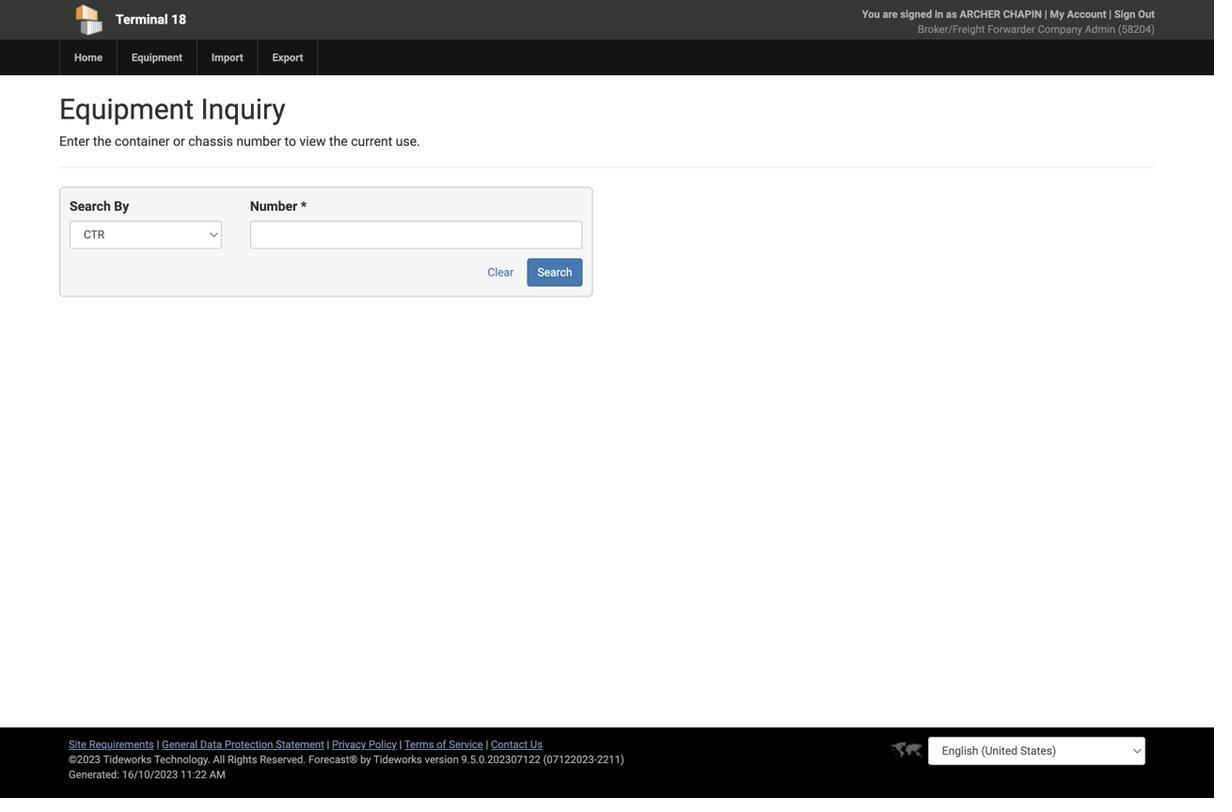 Task type: locate. For each thing, give the bounding box(es) containing it.
search by
[[70, 198, 129, 214]]

sign
[[1115, 8, 1136, 20]]

site requirements | general data protection statement | privacy policy | terms of service | contact us ©2023 tideworks technology. all rights reserved. forecast® by tideworks version 9.5.0.202307122 (07122023-2211) generated: 16/10/2023 11:22 am
[[69, 738, 625, 781]]

terminal 18 link
[[59, 0, 500, 40]]

policy
[[369, 738, 397, 751]]

rights
[[228, 753, 257, 766]]

clear
[[488, 266, 514, 279]]

0 vertical spatial search
[[70, 198, 111, 214]]

number
[[237, 134, 281, 149]]

equipment inside 'equipment' link
[[132, 51, 182, 64]]

equipment up container
[[59, 93, 194, 126]]

0 vertical spatial equipment
[[132, 51, 182, 64]]

view
[[300, 134, 326, 149]]

the
[[93, 134, 112, 149], [329, 134, 348, 149]]

Number * text field
[[250, 221, 583, 249]]

contact us link
[[491, 738, 543, 751]]

the right enter
[[93, 134, 112, 149]]

general data protection statement link
[[162, 738, 324, 751]]

forecast®
[[309, 753, 358, 766]]

1 vertical spatial equipment
[[59, 93, 194, 126]]

|
[[1045, 8, 1048, 20], [1110, 8, 1113, 20], [157, 738, 159, 751], [327, 738, 330, 751], [400, 738, 402, 751], [486, 738, 489, 751]]

number
[[250, 198, 298, 214]]

statement
[[276, 738, 324, 751]]

| left general
[[157, 738, 159, 751]]

current
[[351, 134, 393, 149]]

| up tideworks
[[400, 738, 402, 751]]

equipment for equipment
[[132, 51, 182, 64]]

equipment inquiry enter the container or chassis number to view the current use.
[[59, 93, 421, 149]]

you are signed in as archer chapin | my account | sign out broker/freight forwarder company admin (58204)
[[863, 8, 1156, 35]]

as
[[947, 8, 958, 20]]

search right the clear
[[538, 266, 573, 279]]

home link
[[59, 40, 117, 75]]

privacy policy link
[[332, 738, 397, 751]]

data
[[200, 738, 222, 751]]

by
[[361, 753, 371, 766]]

inquiry
[[201, 93, 286, 126]]

search left by
[[70, 198, 111, 214]]

to
[[285, 134, 296, 149]]

1 vertical spatial search
[[538, 266, 573, 279]]

equipment down terminal 18
[[132, 51, 182, 64]]

2211)
[[597, 753, 625, 766]]

1 the from the left
[[93, 134, 112, 149]]

home
[[74, 51, 103, 64]]

1 horizontal spatial the
[[329, 134, 348, 149]]

search inside button
[[538, 266, 573, 279]]

in
[[935, 8, 944, 20]]

terminal
[[116, 12, 168, 27]]

or
[[173, 134, 185, 149]]

equipment
[[132, 51, 182, 64], [59, 93, 194, 126]]

am
[[210, 768, 226, 781]]

tideworks
[[374, 753, 422, 766]]

0 horizontal spatial the
[[93, 134, 112, 149]]

privacy
[[332, 738, 366, 751]]

signed
[[901, 8, 933, 20]]

admin
[[1086, 23, 1116, 35]]

1 horizontal spatial search
[[538, 266, 573, 279]]

0 horizontal spatial search
[[70, 198, 111, 214]]

number *
[[250, 198, 307, 214]]

equipment inside equipment inquiry enter the container or chassis number to view the current use.
[[59, 93, 194, 126]]

search for search by
[[70, 198, 111, 214]]

import link
[[197, 40, 258, 75]]

protection
[[225, 738, 273, 751]]

| up forecast®
[[327, 738, 330, 751]]

out
[[1139, 8, 1156, 20]]

(07122023-
[[544, 753, 597, 766]]

search
[[70, 198, 111, 214], [538, 266, 573, 279]]

enter
[[59, 134, 90, 149]]

the right view
[[329, 134, 348, 149]]

by
[[114, 198, 129, 214]]

archer
[[960, 8, 1001, 20]]



Task type: vqa. For each thing, say whether or not it's contained in the screenshot.
General Data Protection Statement LINK
yes



Task type: describe. For each thing, give the bounding box(es) containing it.
| left sign
[[1110, 8, 1113, 20]]

my account link
[[1051, 8, 1107, 20]]

chapin
[[1004, 8, 1043, 20]]

clear button
[[478, 258, 524, 286]]

contact
[[491, 738, 528, 751]]

you
[[863, 8, 881, 20]]

terms
[[405, 738, 434, 751]]

site
[[69, 738, 87, 751]]

export
[[273, 51, 303, 64]]

my
[[1051, 8, 1065, 20]]

version
[[425, 753, 459, 766]]

forwarder
[[988, 23, 1036, 35]]

general
[[162, 738, 198, 751]]

technology.
[[154, 753, 211, 766]]

search for search
[[538, 266, 573, 279]]

site requirements link
[[69, 738, 154, 751]]

| up 9.5.0.202307122
[[486, 738, 489, 751]]

generated:
[[69, 768, 119, 781]]

use.
[[396, 134, 421, 149]]

11:22
[[181, 768, 207, 781]]

are
[[883, 8, 898, 20]]

service
[[449, 738, 483, 751]]

18
[[171, 12, 187, 27]]

import
[[212, 51, 243, 64]]

all
[[213, 753, 225, 766]]

us
[[531, 738, 543, 751]]

chassis
[[188, 134, 233, 149]]

company
[[1039, 23, 1083, 35]]

of
[[437, 738, 447, 751]]

©2023 tideworks
[[69, 753, 152, 766]]

broker/freight
[[919, 23, 986, 35]]

equipment for equipment inquiry enter the container or chassis number to view the current use.
[[59, 93, 194, 126]]

terminal 18
[[116, 12, 187, 27]]

reserved.
[[260, 753, 306, 766]]

| left my
[[1045, 8, 1048, 20]]

(58204)
[[1119, 23, 1156, 35]]

sign out link
[[1115, 8, 1156, 20]]

export link
[[258, 40, 318, 75]]

*
[[301, 198, 307, 214]]

requirements
[[89, 738, 154, 751]]

container
[[115, 134, 170, 149]]

2 the from the left
[[329, 134, 348, 149]]

account
[[1068, 8, 1107, 20]]

9.5.0.202307122
[[462, 753, 541, 766]]

search button
[[528, 258, 583, 286]]

16/10/2023
[[122, 768, 178, 781]]

equipment link
[[117, 40, 197, 75]]

terms of service link
[[405, 738, 483, 751]]



